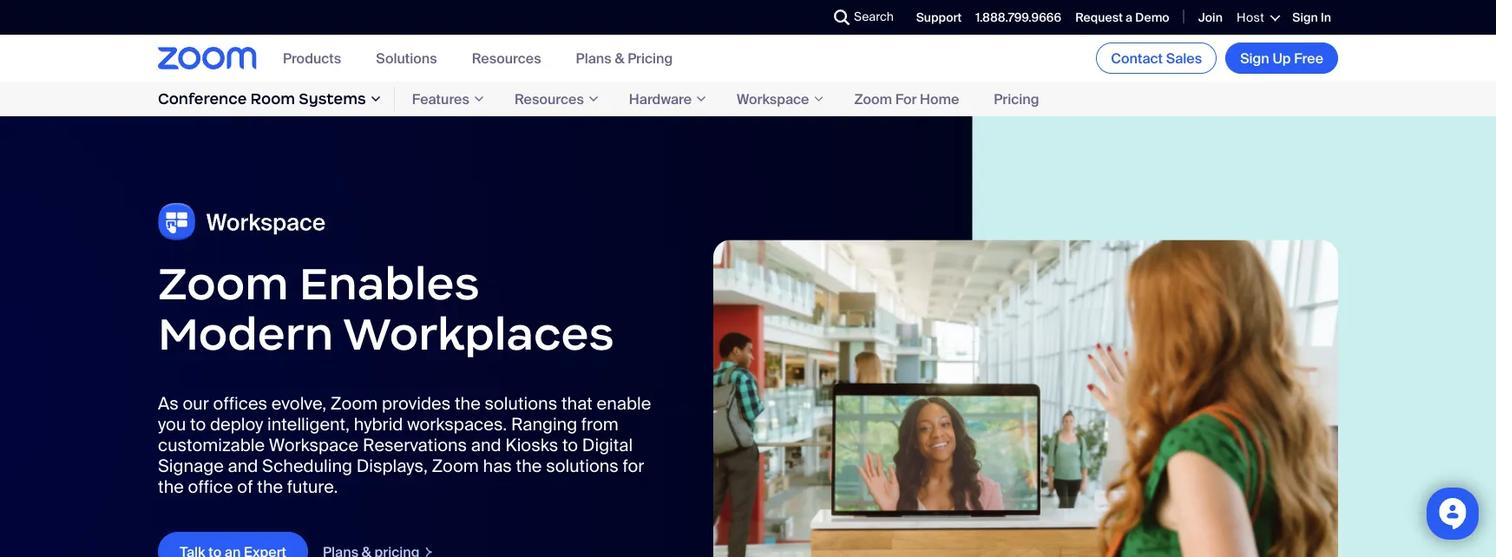 Task type: describe. For each thing, give the bounding box(es) containing it.
future.
[[287, 476, 338, 498]]

as our offices evolve, zoom provides the solutions that enable you to deploy intelligent, hybrid workspaces. ranging from customizable workspace reservations and kiosks to digital signage and scheduling displays, zoom has the solutions for the office of the future.
[[158, 392, 651, 498]]

sales
[[1166, 49, 1202, 67]]

has
[[483, 455, 512, 477]]

digital
[[582, 434, 633, 456]]

features
[[412, 90, 469, 108]]

hardware
[[629, 90, 692, 108]]

join link
[[1198, 10, 1223, 26]]

offices
[[213, 392, 267, 415]]

contact sales link
[[1096, 43, 1217, 74]]

office
[[188, 476, 233, 498]]

customizable
[[158, 434, 265, 456]]

you
[[158, 413, 186, 435]]

products
[[283, 49, 341, 67]]

modern
[[158, 305, 333, 362]]

plans
[[576, 49, 612, 67]]

conference room systems
[[158, 89, 366, 108]]

signage
[[158, 455, 224, 477]]

displays,
[[356, 455, 428, 477]]

intelligent,
[[267, 413, 350, 435]]

reservations
[[363, 434, 467, 456]]

workspace icon image
[[158, 203, 327, 241]]

zoom right evolve, at bottom left
[[330, 392, 378, 415]]

sign in
[[1292, 10, 1331, 26]]

the left office
[[158, 476, 184, 498]]

the right the of
[[257, 476, 283, 498]]

kiosks
[[505, 434, 558, 456]]

conference room systems button
[[158, 86, 395, 112]]

systems
[[299, 89, 366, 108]]

the right has
[[516, 455, 542, 477]]

join
[[1198, 10, 1223, 26]]

support link
[[916, 10, 962, 26]]

features button
[[395, 86, 497, 112]]

zoom inside zoom enables modern workplaces
[[158, 255, 289, 312]]

zoom down workspaces.
[[432, 455, 479, 477]]

1 vertical spatial solutions
[[546, 455, 619, 477]]

resources for conference room systems
[[514, 90, 584, 108]]

plans & pricing
[[576, 49, 673, 67]]

zoom left for on the top of page
[[854, 90, 892, 108]]

host
[[1236, 10, 1265, 26]]

a
[[1126, 10, 1133, 26]]

sign up free link
[[1225, 43, 1338, 74]]

request
[[1075, 10, 1123, 26]]

support
[[916, 10, 962, 26]]

hardware button
[[612, 86, 719, 112]]

sign in link
[[1292, 10, 1331, 26]]

sign up free
[[1240, 49, 1323, 67]]

deploy
[[210, 413, 263, 435]]

1 horizontal spatial to
[[562, 434, 578, 456]]

sign for sign in
[[1292, 10, 1318, 26]]

as
[[158, 392, 179, 415]]

1 vertical spatial pricing
[[994, 90, 1039, 108]]

zoom for home link
[[837, 85, 977, 112]]

zoom for home
[[854, 90, 959, 108]]

workspace button
[[719, 86, 837, 112]]

products button
[[283, 49, 341, 67]]

solutions
[[376, 49, 437, 67]]

1 horizontal spatial and
[[471, 434, 501, 456]]



Task type: vqa. For each thing, say whether or not it's contained in the screenshot.
the Conference Room Systems
yes



Task type: locate. For each thing, give the bounding box(es) containing it.
to
[[190, 413, 206, 435], [562, 434, 578, 456]]

from
[[581, 413, 619, 435]]

contact
[[1111, 49, 1163, 67]]

zoom enables modern workplaces
[[158, 255, 614, 362]]

the right provides
[[455, 392, 481, 415]]

1 vertical spatial resources
[[514, 90, 584, 108]]

workspaces.
[[407, 413, 507, 435]]

workspace inside as our offices evolve, zoom provides the solutions that enable you to deploy intelligent, hybrid workspaces. ranging from customizable workspace reservations and kiosks to digital signage and scheduling displays, zoom has the solutions for the office of the future.
[[269, 434, 359, 456]]

0 vertical spatial solutions
[[485, 392, 557, 415]]

the
[[455, 392, 481, 415], [516, 455, 542, 477], [158, 476, 184, 498], [257, 476, 283, 498]]

pricing
[[628, 49, 673, 67], [994, 90, 1039, 108]]

&
[[615, 49, 624, 67]]

of
[[237, 476, 253, 498]]

resources button for conference room systems
[[497, 86, 612, 112]]

0 vertical spatial workspace
[[737, 90, 809, 108]]

request a demo
[[1075, 10, 1169, 26]]

evolve,
[[271, 392, 326, 415]]

request a demo link
[[1075, 10, 1169, 26]]

demo
[[1135, 10, 1169, 26]]

pricing right home
[[994, 90, 1039, 108]]

1 horizontal spatial workspace
[[737, 90, 809, 108]]

free
[[1294, 49, 1323, 67]]

solutions up kiosks
[[485, 392, 557, 415]]

solutions down from
[[546, 455, 619, 477]]

room
[[250, 89, 295, 108]]

0 vertical spatial sign
[[1292, 10, 1318, 26]]

resources button up features popup button
[[472, 49, 541, 67]]

resources for products
[[472, 49, 541, 67]]

0 horizontal spatial to
[[190, 413, 206, 435]]

provides
[[382, 392, 451, 415]]

resources button down plans
[[497, 86, 612, 112]]

resources
[[472, 49, 541, 67], [514, 90, 584, 108]]

resources button
[[472, 49, 541, 67], [497, 86, 612, 112]]

1 horizontal spatial pricing
[[994, 90, 1039, 108]]

0 vertical spatial resources
[[472, 49, 541, 67]]

1 vertical spatial workspace
[[269, 434, 359, 456]]

home
[[920, 90, 959, 108]]

workplaces
[[343, 305, 614, 362]]

zoom down workspace icon
[[158, 255, 289, 312]]

solutions button
[[376, 49, 437, 67]]

1.888.799.9666 link
[[976, 10, 1061, 26]]

and left kiosks
[[471, 434, 501, 456]]

sign for sign up free
[[1240, 49, 1269, 67]]

pricing link
[[977, 85, 1056, 112]]

workspace inside dropdown button
[[737, 90, 809, 108]]

0 vertical spatial resources button
[[472, 49, 541, 67]]

resources button for products
[[472, 49, 541, 67]]

1 vertical spatial resources button
[[497, 86, 612, 112]]

ranging
[[511, 413, 577, 435]]

enable
[[597, 392, 651, 415]]

in
[[1321, 10, 1331, 26]]

and down "deploy"
[[228, 455, 258, 477]]

our
[[183, 392, 209, 415]]

search
[[854, 9, 894, 25]]

search image
[[834, 10, 850, 25], [834, 10, 850, 25]]

plans & pricing link
[[576, 49, 673, 67]]

zoom logo image
[[158, 47, 257, 69]]

sign left in at the right of the page
[[1292, 10, 1318, 26]]

resources inside dropdown button
[[514, 90, 584, 108]]

workspace
[[737, 90, 809, 108], [269, 434, 359, 456]]

host button
[[1236, 10, 1278, 26]]

woman waving at the computer image
[[713, 240, 1338, 557]]

to left from
[[562, 434, 578, 456]]

enables
[[299, 255, 480, 312]]

for
[[623, 455, 644, 477]]

1 vertical spatial sign
[[1240, 49, 1269, 67]]

for
[[895, 90, 917, 108]]

scheduling
[[262, 455, 352, 477]]

1.888.799.9666
[[976, 10, 1061, 26]]

resources up features popup button
[[472, 49, 541, 67]]

that
[[561, 392, 593, 415]]

contact sales
[[1111, 49, 1202, 67]]

sign left the up
[[1240, 49, 1269, 67]]

0 horizontal spatial pricing
[[628, 49, 673, 67]]

0 horizontal spatial sign
[[1240, 49, 1269, 67]]

resources down plans
[[514, 90, 584, 108]]

zoom
[[854, 90, 892, 108], [158, 255, 289, 312], [330, 392, 378, 415], [432, 455, 479, 477]]

solutions
[[485, 392, 557, 415], [546, 455, 619, 477]]

pricing right '&'
[[628, 49, 673, 67]]

hybrid
[[354, 413, 403, 435]]

up
[[1273, 49, 1291, 67]]

0 vertical spatial pricing
[[628, 49, 673, 67]]

and
[[471, 434, 501, 456], [228, 455, 258, 477]]

0 horizontal spatial and
[[228, 455, 258, 477]]

0 horizontal spatial workspace
[[269, 434, 359, 456]]

1 horizontal spatial sign
[[1292, 10, 1318, 26]]

to right you
[[190, 413, 206, 435]]

None search field
[[771, 3, 838, 31]]

sign
[[1292, 10, 1318, 26], [1240, 49, 1269, 67]]

conference
[[158, 89, 247, 108]]



